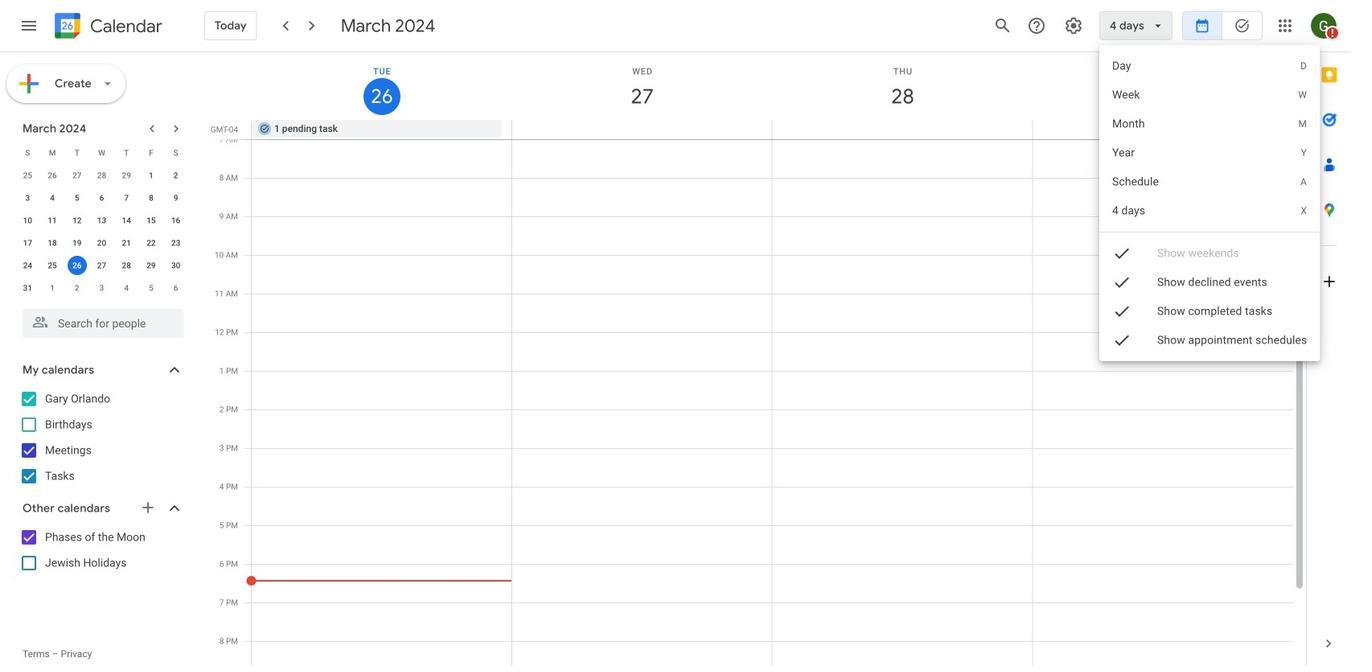 Task type: vqa. For each thing, say whether or not it's contained in the screenshot.
1st checkbox item from the bottom of the page
yes



Task type: locate. For each thing, give the bounding box(es) containing it.
4 checkbox item from the top
[[1100, 326, 1320, 355]]

february 29 element
[[117, 166, 136, 185]]

2 element
[[166, 166, 186, 185]]

3 element
[[18, 188, 37, 208]]

1 element
[[141, 166, 161, 185]]

3 checkbox item from the top
[[1100, 297, 1320, 326]]

21 element
[[117, 233, 136, 253]]

18 element
[[43, 233, 62, 253]]

20 element
[[92, 233, 111, 253]]

grid
[[206, 52, 1306, 666]]

13 element
[[92, 211, 111, 230]]

add other calendars image
[[140, 500, 156, 516]]

menu
[[1100, 45, 1320, 361]]

2 menu item from the top
[[1100, 80, 1320, 109]]

27 element
[[92, 256, 111, 275]]

6 element
[[92, 188, 111, 208]]

february 26 element
[[43, 166, 62, 185]]

menu item
[[1100, 51, 1320, 80], [1100, 80, 1320, 109], [1100, 109, 1320, 138], [1100, 138, 1320, 167], [1100, 167, 1320, 196], [1100, 196, 1320, 225]]

row group
[[15, 164, 188, 299]]

15 element
[[141, 211, 161, 230]]

Search for people text field
[[32, 309, 174, 338]]

29 element
[[141, 256, 161, 275]]

26, today element
[[67, 256, 87, 275]]

february 28 element
[[92, 166, 111, 185]]

25 element
[[43, 256, 62, 275]]

settings menu image
[[1064, 16, 1083, 35]]

april 5 element
[[141, 278, 161, 298]]

heading inside calendar element
[[87, 16, 162, 36]]

None search field
[[0, 302, 199, 338]]

9 element
[[166, 188, 186, 208]]

14 element
[[117, 211, 136, 230]]

tab list
[[1307, 52, 1351, 621]]

heading
[[87, 16, 162, 36]]

6 menu item from the top
[[1100, 196, 1320, 225]]

cell
[[512, 120, 772, 139], [772, 120, 1032, 139], [1032, 120, 1293, 139], [65, 254, 89, 277]]

22 element
[[141, 233, 161, 253]]

february 27 element
[[67, 166, 87, 185]]

checkbox item
[[1100, 239, 1320, 268], [1100, 268, 1320, 297], [1100, 297, 1320, 326], [1100, 326, 1320, 355]]

march 2024 grid
[[15, 142, 188, 299]]

row
[[245, 120, 1306, 139], [15, 142, 188, 164], [15, 164, 188, 187], [15, 187, 188, 209], [15, 209, 188, 232], [15, 232, 188, 254], [15, 254, 188, 277], [15, 277, 188, 299]]



Task type: describe. For each thing, give the bounding box(es) containing it.
4 menu item from the top
[[1100, 138, 1320, 167]]

calendar element
[[51, 10, 162, 45]]

30 element
[[166, 256, 186, 275]]

17 element
[[18, 233, 37, 253]]

april 2 element
[[67, 278, 87, 298]]

23 element
[[166, 233, 186, 253]]

february 25 element
[[18, 166, 37, 185]]

april 6 element
[[166, 278, 186, 298]]

11 element
[[43, 211, 62, 230]]

april 4 element
[[117, 278, 136, 298]]

april 3 element
[[92, 278, 111, 298]]

1 checkbox item from the top
[[1100, 239, 1320, 268]]

main drawer image
[[19, 16, 39, 35]]

10 element
[[18, 211, 37, 230]]

8 element
[[141, 188, 161, 208]]

28 element
[[117, 256, 136, 275]]

31 element
[[18, 278, 37, 298]]

other calendars list
[[3, 524, 199, 576]]

7 element
[[117, 188, 136, 208]]

12 element
[[67, 211, 87, 230]]

my calendars list
[[3, 386, 199, 489]]

cell inside march 2024 grid
[[65, 254, 89, 277]]

16 element
[[166, 211, 186, 230]]

3 menu item from the top
[[1100, 109, 1320, 138]]

2 checkbox item from the top
[[1100, 268, 1320, 297]]

4 element
[[43, 188, 62, 208]]

april 1 element
[[43, 278, 62, 298]]

19 element
[[67, 233, 87, 253]]

24 element
[[18, 256, 37, 275]]

5 element
[[67, 188, 87, 208]]

1 menu item from the top
[[1100, 51, 1320, 80]]

5 menu item from the top
[[1100, 167, 1320, 196]]



